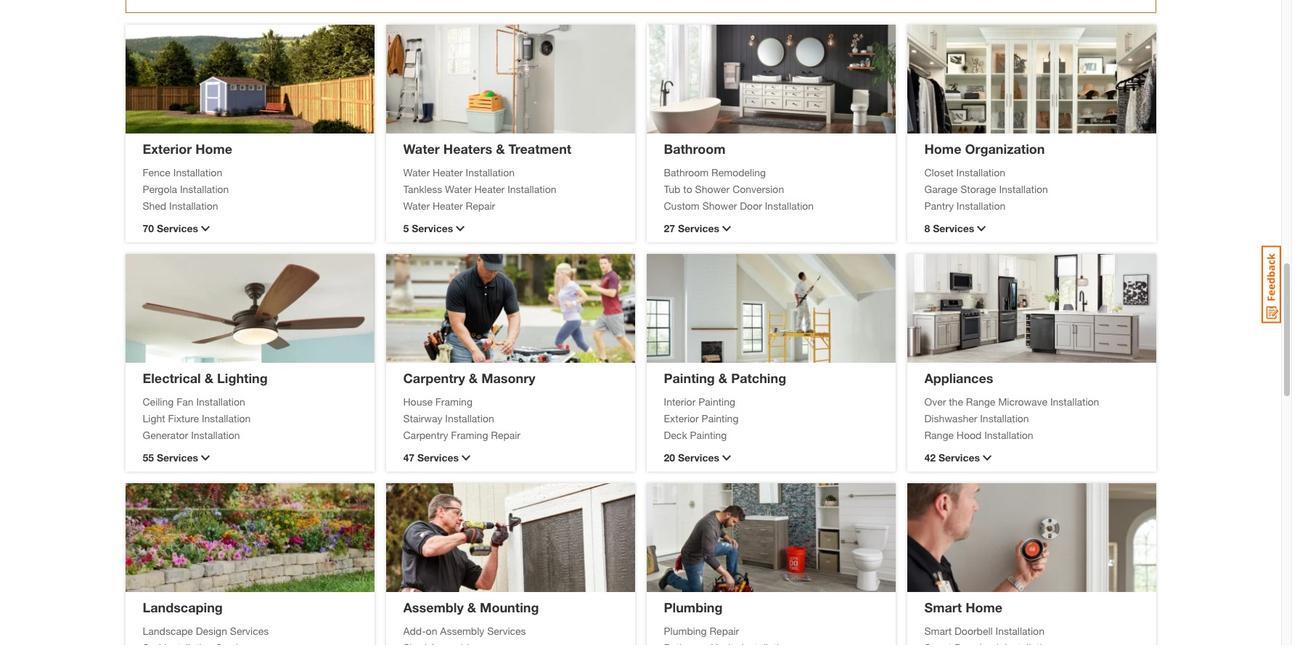 Task type: vqa. For each thing, say whether or not it's contained in the screenshot.


Task type: locate. For each thing, give the bounding box(es) containing it.
0 vertical spatial heater
[[433, 166, 463, 178]]

range down dishwasher
[[925, 429, 954, 441]]

organization
[[966, 141, 1045, 157]]

plumbing link
[[664, 600, 723, 616]]

repair
[[466, 199, 496, 212], [491, 429, 521, 441], [710, 625, 740, 637]]

assembly down assembly & mounting link
[[440, 625, 485, 637]]

services
[[157, 222, 198, 235], [412, 222, 453, 235], [678, 222, 720, 235], [933, 222, 975, 235], [157, 452, 198, 464], [418, 452, 459, 464], [678, 452, 720, 464], [939, 452, 980, 464], [230, 625, 269, 637], [487, 625, 526, 637]]

carpentry down stairway
[[403, 429, 448, 441]]

pantry
[[925, 199, 954, 212]]

plumbing repair
[[664, 625, 740, 637]]

0 vertical spatial plumbing
[[664, 600, 723, 616]]

bathroom
[[664, 141, 726, 157], [664, 166, 709, 178]]

& up water heater installation link
[[496, 141, 505, 157]]

carpentry framing repair link
[[403, 427, 618, 443]]

carpentry & masonry link
[[403, 370, 536, 386]]

carpentry
[[403, 370, 465, 386], [403, 429, 448, 441]]

home
[[195, 141, 233, 157], [925, 141, 962, 157], [966, 600, 1003, 616]]

closet installation garage storage installation pantry installation
[[925, 166, 1049, 212]]

dishwasher installation link
[[925, 411, 1139, 426]]

services right "47"
[[418, 452, 459, 464]]

1 plumbing from the top
[[664, 600, 723, 616]]

shower left door
[[703, 199, 737, 212]]

smart doorbell installation
[[925, 625, 1045, 637]]

0 vertical spatial range
[[967, 395, 996, 408]]

plumbing for plumbing repair
[[664, 625, 707, 637]]

1 vertical spatial repair
[[491, 429, 521, 441]]

heater
[[433, 166, 463, 178], [475, 183, 505, 195], [433, 199, 463, 212]]

services down generator
[[157, 452, 198, 464]]

framing down the stairway installation 'link'
[[451, 429, 488, 441]]

services inside button
[[412, 222, 453, 235]]

services down the hood
[[939, 452, 980, 464]]

2 bathroom from the top
[[664, 166, 709, 178]]

2 horizontal spatial home
[[966, 600, 1003, 616]]

landscaping
[[143, 600, 223, 616]]

1 vertical spatial bathroom
[[664, 166, 709, 178]]

1 bathroom from the top
[[664, 141, 726, 157]]

the
[[949, 395, 964, 408]]

electrical & lighting link
[[143, 370, 268, 386]]

fence installation link
[[143, 165, 357, 180]]

27
[[664, 222, 676, 235]]

5 services button
[[403, 221, 618, 236]]

20 services button
[[664, 450, 878, 466]]

20 services
[[664, 452, 720, 464]]

55 services button
[[143, 450, 357, 466]]

home organization link
[[925, 141, 1045, 157]]

services for appliances
[[939, 452, 980, 464]]

smart home link
[[925, 600, 1003, 616]]

0 horizontal spatial range
[[925, 429, 954, 441]]

plumbing inside plumbing repair link
[[664, 625, 707, 637]]

services down custom
[[678, 222, 720, 235]]

42 services
[[925, 452, 980, 464]]

garage storage installation link
[[925, 181, 1139, 196]]

services right 8
[[933, 222, 975, 235]]

electrical
[[143, 370, 201, 386]]

range right the
[[967, 395, 996, 408]]

feedback link image
[[1262, 245, 1282, 324]]

home up smart doorbell installation
[[966, 600, 1003, 616]]

carpentry inside house framing stairway installation carpentry framing repair
[[403, 429, 448, 441]]

& up add-on assembly services
[[468, 600, 477, 616]]

1 vertical spatial assembly
[[440, 625, 485, 637]]

shower right to on the right top of page
[[695, 183, 730, 195]]

services right 5
[[412, 222, 453, 235]]

patching
[[731, 370, 787, 386]]

& left lighting
[[205, 370, 214, 386]]

shower
[[695, 183, 730, 195], [703, 199, 737, 212]]

lighting
[[217, 370, 268, 386]]

1 vertical spatial carpentry
[[403, 429, 448, 441]]

masonry
[[482, 370, 536, 386]]

exterior up fence
[[143, 141, 192, 157]]

1 vertical spatial heater
[[475, 183, 505, 195]]

smart up doorbell
[[925, 600, 962, 616]]

70 services
[[143, 222, 198, 235]]

2 smart from the top
[[925, 625, 952, 637]]

2 plumbing from the top
[[664, 625, 707, 637]]

services right "70"
[[157, 222, 198, 235]]

services for exterior home
[[157, 222, 198, 235]]

services for water heaters & treatment
[[412, 222, 453, 235]]

repair down tankless water heater installation link
[[466, 199, 496, 212]]

home up fence installation link at the top
[[195, 141, 233, 157]]

1 horizontal spatial home
[[925, 141, 962, 157]]

1 vertical spatial range
[[925, 429, 954, 441]]

framing down carpentry & masonry
[[436, 395, 473, 408]]

services down "mounting"
[[487, 625, 526, 637]]

heater down "tankless"
[[433, 199, 463, 212]]

assembly & mounting
[[403, 600, 539, 616]]

tankless water heater installation link
[[403, 181, 618, 196]]

0 vertical spatial bathroom
[[664, 141, 726, 157]]

2 carpentry from the top
[[403, 429, 448, 441]]

water heaters & treatment
[[403, 141, 572, 157]]

services for painting & patching
[[678, 452, 720, 464]]

1 vertical spatial smart
[[925, 625, 952, 637]]

light fixture installation link
[[143, 411, 357, 426]]

remodeling
[[712, 166, 766, 178]]

exterior down interior at the right bottom
[[664, 412, 699, 425]]

5
[[403, 222, 409, 235]]

painting
[[664, 370, 715, 386], [699, 395, 736, 408], [702, 412, 739, 425], [690, 429, 727, 441]]

home up closet
[[925, 141, 962, 157]]

plumbing repair link
[[664, 624, 878, 639]]

heater up "tankless"
[[433, 166, 463, 178]]

& for painting & patching
[[719, 370, 728, 386]]

smart down smart home
[[925, 625, 952, 637]]

assembly
[[403, 600, 464, 616], [440, 625, 485, 637]]

repair down plumbing link
[[710, 625, 740, 637]]

1 vertical spatial shower
[[703, 199, 737, 212]]

heaters
[[444, 141, 493, 157]]

bathroom remodeling tub to shower conversion custom shower door installation
[[664, 166, 814, 212]]

plumbing down plumbing link
[[664, 625, 707, 637]]

services right 20
[[678, 452, 720, 464]]

over the range microwave installation link
[[925, 394, 1139, 409]]

repair down the stairway installation 'link'
[[491, 429, 521, 441]]

range
[[967, 395, 996, 408], [925, 429, 954, 441]]

0 vertical spatial smart
[[925, 600, 962, 616]]

0 vertical spatial exterior
[[143, 141, 192, 157]]

0 vertical spatial carpentry
[[403, 370, 465, 386]]

bathroom inside 'bathroom remodeling tub to shower conversion custom shower door installation'
[[664, 166, 709, 178]]

0 vertical spatial repair
[[466, 199, 496, 212]]

garage
[[925, 183, 958, 195]]

heater down water heater installation link
[[475, 183, 505, 195]]

smart home
[[925, 600, 1003, 616]]

5 services
[[403, 222, 453, 235]]

shed
[[143, 199, 166, 212]]

services for bathroom
[[678, 222, 720, 235]]

1 horizontal spatial range
[[967, 395, 996, 408]]

plumbing up plumbing repair
[[664, 600, 723, 616]]

1 smart from the top
[[925, 600, 962, 616]]

8 services
[[925, 222, 975, 235]]

over
[[925, 395, 947, 408]]

water
[[403, 141, 440, 157], [403, 166, 430, 178], [445, 183, 472, 195], [403, 199, 430, 212]]

8 services button
[[925, 221, 1139, 236]]

services for electrical & lighting
[[157, 452, 198, 464]]

custom
[[664, 199, 700, 212]]

& left patching
[[719, 370, 728, 386]]

services for carpentry & masonry
[[418, 452, 459, 464]]

carpentry up house
[[403, 370, 465, 386]]

design
[[196, 625, 227, 637]]

house framing link
[[403, 394, 618, 409]]

home organization
[[925, 141, 1045, 157]]

47 services
[[403, 452, 459, 464]]

water heater installation tankless water heater installation water heater repair
[[403, 166, 557, 212]]

appliances
[[925, 370, 994, 386]]

deck
[[664, 429, 688, 441]]

2 vertical spatial repair
[[710, 625, 740, 637]]

appliances link
[[925, 370, 994, 386]]

services inside 'button'
[[678, 452, 720, 464]]

1 horizontal spatial exterior
[[664, 412, 699, 425]]

assembly up on
[[403, 600, 464, 616]]

fan
[[177, 395, 194, 408]]

1 vertical spatial exterior
[[664, 412, 699, 425]]

1 vertical spatial plumbing
[[664, 625, 707, 637]]

repair inside house framing stairway installation carpentry framing repair
[[491, 429, 521, 441]]

& left masonry
[[469, 370, 478, 386]]

0 horizontal spatial home
[[195, 141, 233, 157]]

fixture
[[168, 412, 199, 425]]

storage
[[961, 183, 997, 195]]

2 vertical spatial heater
[[433, 199, 463, 212]]



Task type: describe. For each thing, give the bounding box(es) containing it.
over the range microwave installation dishwasher installation range hood installation
[[925, 395, 1100, 441]]

stairway
[[403, 412, 443, 425]]

landscape
[[143, 625, 193, 637]]

1 carpentry from the top
[[403, 370, 465, 386]]

microwave
[[999, 395, 1048, 408]]

interior
[[664, 395, 696, 408]]

tub to shower conversion link
[[664, 181, 878, 196]]

custom shower door installation link
[[664, 198, 878, 213]]

0 vertical spatial shower
[[695, 183, 730, 195]]

70 services button
[[143, 221, 357, 236]]

smart for smart home
[[925, 600, 962, 616]]

fence
[[143, 166, 171, 178]]

bathroom remodeling link
[[664, 165, 878, 180]]

20
[[664, 452, 676, 464]]

ceiling fan installation light fixture installation generator installation
[[143, 395, 251, 441]]

doorbell
[[955, 625, 993, 637]]

42
[[925, 452, 936, 464]]

interior painting exterior painting deck painting
[[664, 395, 739, 441]]

add-on assembly services
[[403, 625, 526, 637]]

electrical & lighting
[[143, 370, 268, 386]]

assembly & mounting link
[[403, 600, 539, 616]]

home for exterior home
[[195, 141, 233, 157]]

pergola installation link
[[143, 181, 357, 196]]

ceiling
[[143, 395, 174, 408]]

landscape design services
[[143, 625, 269, 637]]

dishwasher
[[925, 412, 978, 425]]

landscape design services link
[[143, 624, 357, 639]]

to
[[684, 183, 693, 195]]

27 services button
[[664, 221, 878, 236]]

42 services button
[[925, 450, 1139, 466]]

8
[[925, 222, 931, 235]]

exterior painting link
[[664, 411, 878, 426]]

installation inside house framing stairway installation carpentry framing repair
[[445, 412, 494, 425]]

closet installation link
[[925, 165, 1139, 180]]

& for carpentry & masonry
[[469, 370, 478, 386]]

closet
[[925, 166, 954, 178]]

& for electrical & lighting
[[205, 370, 214, 386]]

shed installation link
[[143, 198, 357, 213]]

plumbing for plumbing
[[664, 600, 723, 616]]

painting & patching
[[664, 370, 787, 386]]

smart for smart doorbell installation
[[925, 625, 952, 637]]

0 vertical spatial framing
[[436, 395, 473, 408]]

treatment
[[509, 141, 572, 157]]

1 vertical spatial framing
[[451, 429, 488, 441]]

interior painting link
[[664, 394, 878, 409]]

47
[[403, 452, 415, 464]]

exterior home link
[[143, 141, 233, 157]]

landscaping link
[[143, 600, 223, 616]]

add-
[[403, 625, 426, 637]]

bathroom for bathroom
[[664, 141, 726, 157]]

stairway installation link
[[403, 411, 618, 426]]

70
[[143, 222, 154, 235]]

repair inside the water heater installation tankless water heater installation water heater repair
[[466, 199, 496, 212]]

55 services
[[143, 452, 198, 464]]

mounting
[[480, 600, 539, 616]]

range hood installation link
[[925, 427, 1139, 443]]

27 services
[[664, 222, 720, 235]]

add-on assembly services link
[[403, 624, 618, 639]]

fence installation pergola installation shed installation
[[143, 166, 229, 212]]

door
[[740, 199, 762, 212]]

generator installation link
[[143, 427, 357, 443]]

home for smart home
[[966, 600, 1003, 616]]

services right design on the bottom left of page
[[230, 625, 269, 637]]

pergola
[[143, 183, 177, 195]]

0 horizontal spatial exterior
[[143, 141, 192, 157]]

bathroom for bathroom remodeling tub to shower conversion custom shower door installation
[[664, 166, 709, 178]]

bathroom link
[[664, 141, 726, 157]]

55
[[143, 452, 154, 464]]

0 vertical spatial assembly
[[403, 600, 464, 616]]

exterior home
[[143, 141, 233, 157]]

hood
[[957, 429, 982, 441]]

house framing stairway installation carpentry framing repair
[[403, 395, 521, 441]]

installation inside 'bathroom remodeling tub to shower conversion custom shower door installation'
[[765, 199, 814, 212]]

pantry installation link
[[925, 198, 1139, 213]]

ceiling fan installation link
[[143, 394, 357, 409]]

conversion
[[733, 183, 785, 195]]

exterior inside interior painting exterior painting deck painting
[[664, 412, 699, 425]]

carpentry & masonry
[[403, 370, 536, 386]]

services for home organization
[[933, 222, 975, 235]]

light
[[143, 412, 165, 425]]

& for assembly & mounting
[[468, 600, 477, 616]]

water heaters & treatment link
[[403, 141, 572, 157]]



